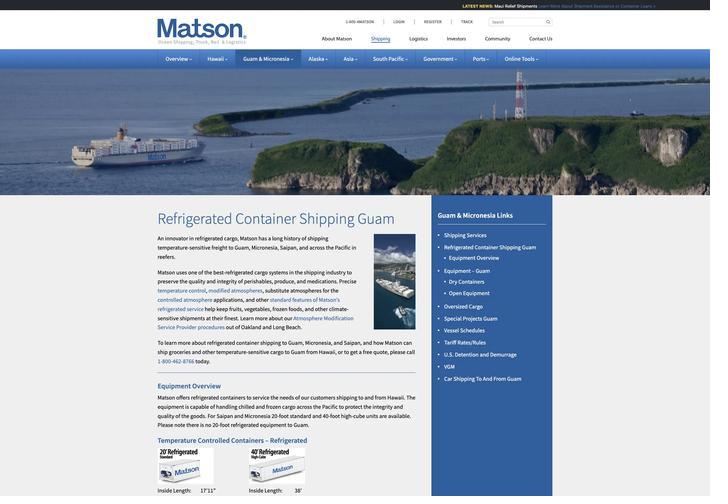 Task type: describe. For each thing, give the bounding box(es) containing it.
the up units
[[364, 403, 372, 411]]

to down long
[[282, 340, 287, 347]]

of right out
[[235, 324, 240, 331]]

0 horizontal spatial is
[[185, 403, 189, 411]]

cargo inside the matson offers refrigerated containers to service the needs of our customers shipping to and from hawaii. the equipment is capable of handling chilled and frozen cargo across the pacific to protect the integrity and quality of the goods. for saipan and micronesia 20-foot standard and 40-foot high-cube units are available. please note there is no 20-foot refrigerated equipment to guam.
[[283, 403, 296, 411]]

customers
[[311, 394, 336, 402]]

search image
[[547, 20, 551, 24]]

40-
[[323, 413, 331, 420]]

matson inside top menu navigation
[[336, 37, 352, 42]]

modification
[[324, 315, 354, 322]]

800- inside "to learn more about refrigerated container shipping to guam, micronesia, and saipan, and how matson can ship groceries and other temperature-sensitive cargo to guam from hawaii, or to get a free quote, please call 1-800-462-8766 today."
[[162, 358, 173, 365]]

sensitive inside an innovator in refrigerated cargo, matson has a long history of shipping temperature-sensitive freight to guam, micronesia, saipan, and across the pacific in reefers.
[[190, 244, 211, 251]]

learn inside help keep fruits, vegetables, frozen foods, and other climate- sensitive shipments at their finest. learn more about our
[[241, 315, 254, 322]]

0 horizontal spatial 20-
[[213, 422, 220, 429]]

and right "produce,"
[[297, 278, 306, 285]]

relief
[[501, 4, 512, 9]]

asia link
[[344, 55, 358, 62]]

guam inside "to learn more about refrigerated container shipping to guam, micronesia, and saipan, and how matson can ship groceries and other temperature-sensitive cargo to guam from hawaii, or to get a free quote, please call 1-800-462-8766 today."
[[291, 349, 305, 356]]

from inside "to learn more about refrigerated container shipping to guam, micronesia, and saipan, and how matson can ship groceries and other temperature-sensitive cargo to guam from hawaii, or to get a free quote, please call 1-800-462-8766 today."
[[307, 349, 318, 356]]

and up today.
[[192, 349, 201, 356]]

and left long
[[263, 324, 272, 331]]

shipping inside top menu navigation
[[372, 37, 391, 42]]

capable
[[190, 403, 209, 411]]

to left guam.
[[288, 422, 293, 429]]

standard inside standard features of matson's refrigerated service
[[270, 296, 292, 304]]

>
[[649, 4, 652, 9]]

no
[[205, 422, 212, 429]]

1 horizontal spatial 20-
[[272, 413, 279, 420]]

micronesia for guam & micronesia
[[264, 55, 290, 62]]

to up high-
[[339, 403, 344, 411]]

medications.
[[307, 278, 338, 285]]

of inside standard features of matson's refrigerated service
[[313, 296, 318, 304]]

modified
[[209, 287, 230, 295]]

equipment up offers
[[158, 382, 191, 391]]

to inside an innovator in refrigerated cargo, matson has a long history of shipping temperature-sensitive freight to guam, micronesia, saipan, and across the pacific in reefers.
[[229, 244, 234, 251]]

for
[[323, 287, 330, 295]]

equipment up dry
[[445, 268, 471, 275]]

0 vertical spatial 800-
[[349, 19, 357, 25]]

and inside guam & micronesia links section
[[480, 351, 489, 359]]

oversized
[[445, 303, 468, 310]]

container inside guam & micronesia links section
[[475, 244, 499, 251]]

& for guam & micronesia links
[[457, 211, 462, 220]]

free
[[363, 349, 373, 356]]

login
[[394, 19, 405, 25]]

matson inside the matson offers refrigerated containers to service the needs of our customers shipping to and from hawaii. the equipment is capable of handling chilled and frozen cargo across the pacific to protect the integrity and quality of the goods. for saipan and micronesia 20-foot standard and 40-foot high-cube units are available. please note there is no 20-foot refrigerated equipment to guam.
[[158, 394, 175, 402]]

how
[[374, 340, 384, 347]]

the down customers
[[313, 403, 321, 411]]

news:
[[475, 4, 489, 9]]

saipan
[[217, 413, 233, 420]]

long
[[273, 324, 285, 331]]

1 vertical spatial –
[[266, 436, 269, 445]]

hawaii link
[[208, 55, 228, 62]]

to inside matson uses one of the best-refrigerated cargo systems in the shipping industry to preserve the quality and integrity of perishables, produce, and medications. precise temperature control , modified atmospheres , substitute atmospheres for the controlled atmosphere applications, and other
[[347, 269, 352, 276]]

tariff
[[445, 339, 457, 347]]

cargo,
[[224, 235, 239, 242]]

from inside the matson offers refrigerated containers to service the needs of our customers shipping to and from hawaii. the equipment is capable of handling chilled and frozen cargo across the pacific to protect the integrity and quality of the goods. for saipan and micronesia 20-foot standard and 40-foot high-cube units are available. please note there is no 20-foot refrigerated equipment to guam.
[[375, 394, 387, 402]]

one
[[188, 269, 197, 276]]

more inside "to learn more about refrigerated container shipping to guam, micronesia, and saipan, and how matson can ship groceries and other temperature-sensitive cargo to guam from hawaii, or to get a free quote, please call 1-800-462-8766 today."
[[178, 340, 191, 347]]

1 horizontal spatial 1-
[[346, 19, 349, 25]]

and up free
[[363, 340, 373, 347]]

special projects guam
[[445, 315, 498, 322]]

cargo
[[469, 303, 483, 310]]

other inside help keep fruits, vegetables, frozen foods, and other climate- sensitive shipments at their finest. learn more about our
[[315, 306, 328, 313]]

investors
[[447, 37, 467, 42]]

handling
[[216, 403, 238, 411]]

hawaii.
[[388, 394, 406, 402]]

and up "vegetables," on the left bottom of page
[[246, 296, 255, 304]]

services
[[467, 232, 487, 239]]

car shipping to and from guam link
[[445, 375, 522, 383]]

to up protect
[[359, 394, 364, 402]]

controlled
[[158, 296, 182, 304]]

1 vertical spatial container
[[236, 209, 296, 228]]

fruits,
[[229, 306, 243, 313]]

of right one
[[199, 269, 203, 276]]

more inside help keep fruits, vegetables, frozen foods, and other climate- sensitive shipments at their finest. learn more about our
[[255, 315, 268, 322]]

online
[[505, 55, 521, 62]]

across inside an innovator in refrigerated cargo, matson has a long history of shipping temperature-sensitive freight to guam, micronesia, saipan, and across the pacific in reefers.
[[310, 244, 325, 251]]

the up "produce,"
[[295, 269, 303, 276]]

call
[[407, 349, 415, 356]]

government link
[[424, 55, 458, 62]]

guam & micronesia links section
[[424, 195, 561, 497]]

car shipping to and from guam
[[445, 375, 522, 383]]

and up units
[[365, 394, 374, 402]]

to left get
[[344, 349, 349, 356]]

tariff rates/rules
[[445, 339, 486, 347]]

equipment overview inside guam & micronesia links section
[[449, 254, 500, 262]]

refrigerated inside matson uses one of the best-refrigerated cargo systems in the shipping industry to preserve the quality and integrity of perishables, produce, and medications. precise temperature control , modified atmospheres , substitute atmospheres for the controlled atmosphere applications, and other
[[225, 269, 254, 276]]

vgm link
[[445, 363, 455, 371]]

shipping for history
[[308, 235, 329, 242]]

preserve
[[158, 278, 179, 285]]

uses
[[176, 269, 187, 276]]

shipments
[[513, 4, 533, 9]]

out of oakland and long beach.
[[225, 324, 302, 331]]

0 vertical spatial learn
[[534, 4, 545, 9]]

micronesia, inside "to learn more about refrigerated container shipping to guam, micronesia, and saipan, and how matson can ship groceries and other temperature-sensitive cargo to guam from hawaii, or to get a free quote, please call 1-800-462-8766 today."
[[305, 340, 333, 347]]

sensitive inside "to learn more about refrigerated container shipping to guam, micronesia, and saipan, and how matson can ship groceries and other temperature-sensitive cargo to guam from hawaii, or to get a free quote, please call 1-800-462-8766 today."
[[248, 349, 269, 356]]

ship
[[158, 349, 168, 356]]

equipment up 'equipment – guam'
[[449, 254, 476, 262]]

out
[[226, 324, 234, 331]]

refrigerated inside guam & micronesia links section
[[445, 244, 474, 251]]

oversized cargo
[[445, 303, 483, 310]]

1 , from the left
[[206, 287, 208, 295]]

temperature control link
[[158, 287, 206, 295]]

in inside matson uses one of the best-refrigerated cargo systems in the shipping industry to preserve the quality and integrity of perishables, produce, and medications. precise temperature control , modified atmospheres , substitute atmospheres for the controlled atmosphere applications, and other
[[290, 269, 294, 276]]

note
[[175, 422, 185, 429]]

micronesia inside the matson offers refrigerated containers to service the needs of our customers shipping to and from hawaii. the equipment is capable of handling chilled and frozen cargo across the pacific to protect the integrity and quality of the goods. for saipan and micronesia 20-foot standard and 40-foot high-cube units are available. please note there is no 20-foot refrigerated equipment to guam.
[[245, 413, 271, 420]]

logistics
[[410, 37, 428, 42]]

standard inside the matson offers refrigerated containers to service the needs of our customers shipping to and from hawaii. the equipment is capable of handling chilled and frozen cargo across the pacific to protect the integrity and quality of the goods. for saipan and micronesia 20-foot standard and 40-foot high-cube units are available. please note there is no 20-foot refrigerated equipment to guam.
[[290, 413, 312, 420]]

service for refrigerated
[[187, 306, 204, 313]]

– inside guam & micronesia links section
[[472, 268, 475, 275]]

matson inside an innovator in refrigerated cargo, matson has a long history of shipping temperature-sensitive freight to guam, micronesia, saipan, and across the pacific in reefers.
[[240, 235, 258, 242]]

the up temperature control "link"
[[180, 278, 188, 285]]

to down beach.
[[285, 349, 290, 356]]

2 horizontal spatial container
[[617, 4, 635, 9]]

1 vertical spatial containers
[[231, 436, 264, 445]]

logistics link
[[400, 33, 438, 47]]

1-800-462-8766 link
[[158, 358, 194, 365]]

an innovator in refrigerated cargo, matson has a long history of shipping temperature-sensitive freight to guam, micronesia, saipan, and across the pacific in reefers.
[[158, 235, 357, 261]]

1-800-4matson
[[346, 19, 374, 25]]

20 foot standard reefer for refrigerated container shipping guam image
[[158, 448, 214, 484]]

and left 40-
[[313, 413, 322, 420]]

cargo inside matson uses one of the best-refrigerated cargo systems in the shipping industry to preserve the quality and integrity of perishables, produce, and medications. precise temperature control , modified atmospheres , substitute atmospheres for the controlled atmosphere applications, and other
[[255, 269, 268, 276]]

and up available.
[[394, 403, 403, 411]]

2 horizontal spatial foot
[[331, 413, 340, 420]]

0 horizontal spatial equipment
[[158, 403, 184, 411]]

produce,
[[275, 278, 296, 285]]

atmosphere
[[184, 296, 213, 304]]

systems
[[269, 269, 288, 276]]

u.s. detention and demurrage link
[[445, 351, 517, 359]]

community link
[[476, 33, 520, 47]]

and inside help keep fruits, vegetables, frozen foods, and other climate- sensitive shipments at their finest. learn more about our
[[305, 306, 314, 313]]

1 vertical spatial equipment overview
[[158, 382, 221, 391]]

their
[[212, 315, 223, 322]]

2 horizontal spatial in
[[352, 244, 357, 251]]

across inside the matson offers refrigerated containers to service the needs of our customers shipping to and from hawaii. the equipment is capable of handling chilled and frozen cargo across the pacific to protect the integrity and quality of the goods. for saipan and micronesia 20-foot standard and 40-foot high-cube units are available. please note there is no 20-foot refrigerated equipment to guam.
[[297, 403, 312, 411]]

to inside "to learn more about refrigerated container shipping to guam, micronesia, and saipan, and how matson can ship groceries and other temperature-sensitive cargo to guam from hawaii, or to get a free quote, please call 1-800-462-8766 today."
[[158, 340, 164, 347]]

assistance
[[589, 4, 610, 9]]

overview inside guam & micronesia links section
[[477, 254, 500, 262]]

containers inside guam & micronesia links section
[[459, 278, 485, 285]]

oversized cargo link
[[445, 303, 483, 310]]

0 vertical spatial pacific
[[389, 55, 405, 62]]

and
[[483, 375, 493, 383]]

and up hawaii,
[[334, 340, 343, 347]]

0 vertical spatial refrigerated
[[158, 209, 233, 228]]

vegetables,
[[245, 306, 272, 313]]

shipments
[[180, 315, 205, 322]]

inside length: for 38′
[[249, 487, 283, 495]]

0 vertical spatial overview
[[166, 55, 188, 62]]

0 vertical spatial refrigerated container shipping guam
[[158, 209, 395, 228]]

rates/rules
[[458, 339, 486, 347]]

length: for 17'11"
[[173, 487, 192, 495]]

pacific inside the matson offers refrigerated containers to service the needs of our customers shipping to and from hawaii. the equipment is capable of handling chilled and frozen cargo across the pacific to protect the integrity and quality of the goods. for saipan and micronesia 20-foot standard and 40-foot high-cube units are available. please note there is no 20-foot refrigerated equipment to guam.
[[323, 403, 338, 411]]

shipment
[[570, 4, 588, 9]]

there
[[187, 422, 199, 429]]

foods,
[[289, 306, 304, 313]]

refrigerated container shipping guam link
[[445, 244, 537, 251]]

freight
[[212, 244, 228, 251]]

atmosphere
[[294, 315, 323, 322]]

0 horizontal spatial in
[[189, 235, 194, 242]]

of right needs
[[295, 394, 300, 402]]

refrigerated inside standard features of matson's refrigerated service
[[158, 306, 186, 313]]

2 atmospheres from the left
[[291, 287, 322, 295]]

innovator
[[165, 235, 188, 242]]

1 vertical spatial is
[[200, 422, 204, 429]]

guam & micronesia
[[244, 55, 290, 62]]

ports
[[473, 55, 486, 62]]

alaska link
[[309, 55, 328, 62]]

special projects guam link
[[445, 315, 498, 322]]

ports link
[[473, 55, 490, 62]]

matson inside "to learn more about refrigerated container shipping to guam, micronesia, and saipan, and how matson can ship groceries and other temperature-sensitive cargo to guam from hawaii, or to get a free quote, please call 1-800-462-8766 today."
[[385, 340, 403, 347]]

government
[[424, 55, 454, 62]]

guam & micronesia link
[[244, 55, 293, 62]]

provider
[[176, 324, 197, 331]]

saipan, inside an innovator in refrigerated cargo, matson has a long history of shipping temperature-sensitive freight to guam, micronesia, saipan, and across the pacific in reefers.
[[280, 244, 298, 251]]

a inside "to learn more about refrigerated container shipping to guam, micronesia, and saipan, and how matson can ship groceries and other temperature-sensitive cargo to guam from hawaii, or to get a free quote, please call 1-800-462-8766 today."
[[359, 349, 362, 356]]

detention
[[455, 351, 479, 359]]

of up for at the bottom left
[[210, 403, 215, 411]]



Task type: locate. For each thing, give the bounding box(es) containing it.
0 vertical spatial guam,
[[235, 244, 251, 251]]

1 horizontal spatial –
[[472, 268, 475, 275]]

cargo down long
[[271, 349, 284, 356]]

refrigerated down shipping services
[[445, 244, 474, 251]]

about matson
[[322, 37, 352, 42]]

history
[[284, 235, 301, 242]]

a right get
[[359, 349, 362, 356]]

0 horizontal spatial other
[[202, 349, 215, 356]]

matson left offers
[[158, 394, 175, 402]]

refrigerated up freight at the left of page
[[195, 235, 223, 242]]

the left needs
[[271, 394, 279, 402]]

0 horizontal spatial atmospheres
[[231, 287, 263, 295]]

register link
[[415, 19, 452, 25]]

1 vertical spatial refrigerated container shipping guam
[[445, 244, 537, 251]]

to inside guam & micronesia links section
[[476, 375, 482, 383]]

containers
[[220, 394, 246, 402]]

0 horizontal spatial service
[[187, 306, 204, 313]]

0 horizontal spatial refrigerated
[[158, 209, 233, 228]]

and up atmosphere
[[305, 306, 314, 313]]

and down rates/rules in the right bottom of the page
[[480, 351, 489, 359]]

guam, inside an innovator in refrigerated cargo, matson has a long history of shipping temperature-sensitive freight to guam, micronesia, saipan, and across the pacific in reefers.
[[235, 244, 251, 251]]

to down cargo,
[[229, 244, 234, 251]]

or inside "to learn more about refrigerated container shipping to guam, micronesia, and saipan, and how matson can ship groceries and other temperature-sensitive cargo to guam from hawaii, or to get a free quote, please call 1-800-462-8766 today."
[[338, 349, 343, 356]]

u.s. detention and demurrage
[[445, 351, 517, 359]]

0 horizontal spatial temperature-
[[158, 244, 190, 251]]

17'11"
[[201, 487, 216, 495]]

from
[[494, 375, 507, 383]]

our inside the matson offers refrigerated containers to service the needs of our customers shipping to and from hawaii. the equipment is capable of handling chilled and frozen cargo across the pacific to protect the integrity and quality of the goods. for saipan and micronesia 20-foot standard and 40-foot high-cube units are available. please note there is no 20-foot refrigerated equipment to guam.
[[301, 394, 310, 402]]

frozen
[[273, 306, 288, 313], [266, 403, 281, 411]]

shipping services
[[445, 232, 487, 239]]

integrity up are
[[373, 403, 393, 411]]

0 vertical spatial in
[[189, 235, 194, 242]]

groceries
[[169, 349, 191, 356]]

1 inside from the left
[[158, 487, 172, 495]]

1 horizontal spatial inside length:
[[249, 487, 283, 495]]

service inside standard features of matson's refrigerated service
[[187, 306, 204, 313]]

refrigerated container shipping guam inside guam & micronesia links section
[[445, 244, 537, 251]]

quality up control
[[189, 278, 206, 285]]

can
[[404, 340, 412, 347]]

of inside an innovator in refrigerated cargo, matson has a long history of shipping temperature-sensitive freight to guam, micronesia, saipan, and across the pacific in reefers.
[[302, 235, 307, 242]]

the left best-
[[205, 269, 212, 276]]

1 horizontal spatial integrity
[[373, 403, 393, 411]]

foot down needs
[[279, 413, 289, 420]]

0 vertical spatial 20-
[[272, 413, 279, 420]]

frozen inside the matson offers refrigerated containers to service the needs of our customers shipping to and from hawaii. the equipment is capable of handling chilled and frozen cargo across the pacific to protect the integrity and quality of the goods. for saipan and micronesia 20-foot standard and 40-foot high-cube units are available. please note there is no 20-foot refrigerated equipment to guam.
[[266, 403, 281, 411]]

1- left 4matson
[[346, 19, 349, 25]]

shipping up protect
[[337, 394, 358, 402]]

1 horizontal spatial learn
[[534, 4, 545, 9]]

about right "more"
[[557, 4, 569, 9]]

top menu navigation
[[322, 33, 553, 47]]

0 vertical spatial frozen
[[273, 306, 288, 313]]

learn more about shipment assistance or container loans > link
[[534, 4, 652, 9]]

0 vertical spatial equipment overview
[[449, 254, 500, 262]]

equipment overview up offers
[[158, 382, 221, 391]]

guam, down cargo,
[[235, 244, 251, 251]]

equipment overview up 'equipment – guam'
[[449, 254, 500, 262]]

0 vertical spatial equipment
[[158, 403, 184, 411]]

about inside help keep fruits, vegetables, frozen foods, and other climate- sensitive shipments at their finest. learn more about our
[[269, 315, 283, 322]]

equipment
[[449, 254, 476, 262], [445, 268, 471, 275], [464, 290, 490, 297], [158, 382, 191, 391]]

0 vertical spatial temperature-
[[158, 244, 190, 251]]

atmospheres up standard features of matson's refrigerated service
[[231, 287, 263, 295]]

shipping inside "to learn more about refrigerated container shipping to guam, micronesia, and saipan, and how matson can ship groceries and other temperature-sensitive cargo to guam from hawaii, or to get a free quote, please call 1-800-462-8766 today."
[[260, 340, 281, 347]]

and right chilled
[[256, 403, 265, 411]]

sensitive inside help keep fruits, vegetables, frozen foods, and other climate- sensitive shipments at their finest. learn more about our
[[158, 315, 179, 322]]

pacific inside an innovator in refrigerated cargo, matson has a long history of shipping temperature-sensitive freight to guam, micronesia, saipan, and across the pacific in reefers.
[[335, 244, 351, 251]]

2 length: from the left
[[265, 487, 283, 495]]

projects
[[463, 315, 483, 322]]

the right 'for'
[[331, 287, 339, 295]]

protect
[[345, 403, 363, 411]]

about up today.
[[192, 340, 206, 347]]

equipment overview
[[449, 254, 500, 262], [158, 382, 221, 391]]

controlled atmosphere link
[[158, 296, 213, 304]]

1 horizontal spatial foot
[[279, 413, 289, 420]]

needs
[[280, 394, 294, 402]]

and
[[299, 244, 309, 251], [207, 278, 216, 285], [297, 278, 306, 285], [246, 296, 255, 304], [305, 306, 314, 313], [263, 324, 272, 331], [334, 340, 343, 347], [363, 340, 373, 347], [192, 349, 201, 356], [480, 351, 489, 359], [365, 394, 374, 402], [256, 403, 265, 411], [394, 403, 403, 411], [234, 413, 244, 420], [313, 413, 322, 420]]

inside for 38′
[[249, 487, 264, 495]]

shipping inside matson uses one of the best-refrigerated cargo systems in the shipping industry to preserve the quality and integrity of perishables, produce, and medications. precise temperature control , modified atmospheres , substitute atmospheres for the controlled atmosphere applications, and other
[[304, 269, 325, 276]]

of right features
[[313, 296, 318, 304]]

1 horizontal spatial overview
[[192, 382, 221, 391]]

1 horizontal spatial other
[[256, 296, 269, 304]]

0 vertical spatial &
[[259, 55, 263, 62]]

shipping
[[308, 235, 329, 242], [304, 269, 325, 276], [260, 340, 281, 347], [337, 394, 358, 402]]

other up today.
[[202, 349, 215, 356]]

learn left "more"
[[534, 4, 545, 9]]

to up chilled
[[247, 394, 252, 402]]

0 horizontal spatial quality
[[158, 413, 174, 420]]

40 foot high-cube reefer for refrigerated container shipping guam image
[[249, 448, 305, 484]]

2 inside length: from the left
[[249, 487, 283, 495]]

length:
[[173, 487, 192, 495], [265, 487, 283, 495]]

1 horizontal spatial refrigerated container shipping guam
[[445, 244, 537, 251]]

1 length: from the left
[[173, 487, 192, 495]]

south pacific
[[373, 55, 405, 62]]

available.
[[389, 413, 412, 420]]

open
[[449, 290, 462, 297]]

integrity inside the matson offers refrigerated containers to service the needs of our customers shipping to and from hawaii. the equipment is capable of handling chilled and frozen cargo across the pacific to protect the integrity and quality of the goods. for saipan and micronesia 20-foot standard and 40-foot high-cube units are available. please note there is no 20-foot refrigerated equipment to guam.
[[373, 403, 393, 411]]

0 horizontal spatial refrigerated container shipping guam
[[158, 209, 395, 228]]

0 vertical spatial is
[[185, 403, 189, 411]]

0 vertical spatial containers
[[459, 278, 485, 285]]

service up chilled
[[253, 394, 270, 402]]

0 horizontal spatial equipment overview
[[158, 382, 221, 391]]

the up note in the left bottom of the page
[[182, 413, 189, 420]]

precise
[[339, 278, 357, 285]]

guam,
[[235, 244, 251, 251], [289, 340, 304, 347]]

high-
[[341, 413, 354, 420]]

matson containership sailing for guam shipping service. image
[[0, 59, 711, 195]]

0 horizontal spatial to
[[158, 340, 164, 347]]

container
[[237, 340, 259, 347]]

1 vertical spatial across
[[297, 403, 312, 411]]

, left "modified"
[[206, 287, 208, 295]]

1 horizontal spatial service
[[253, 394, 270, 402]]

saipan,
[[280, 244, 298, 251], [344, 340, 362, 347]]

1 horizontal spatial more
[[255, 315, 268, 322]]

1 horizontal spatial quality
[[189, 278, 206, 285]]

matson up asia
[[336, 37, 352, 42]]

refrigerated down out
[[207, 340, 235, 347]]

2 , from the left
[[263, 287, 264, 295]]

guam, down beach.
[[289, 340, 304, 347]]

our up beach.
[[284, 315, 293, 322]]

0 horizontal spatial guam,
[[235, 244, 251, 251]]

atmospheres up features
[[291, 287, 322, 295]]

1 horizontal spatial container
[[475, 244, 499, 251]]

0 vertical spatial across
[[310, 244, 325, 251]]

sensitive up service
[[158, 315, 179, 322]]

1 vertical spatial about
[[322, 37, 335, 42]]

refrigerated inside "to learn more about refrigerated container shipping to guam, micronesia, and saipan, and how matson can ship groceries and other temperature-sensitive cargo to guam from hawaii, or to get a free quote, please call 1-800-462-8766 today."
[[207, 340, 235, 347]]

micronesia, inside an innovator in refrigerated cargo, matson has a long history of shipping temperature-sensitive freight to guam, micronesia, saipan, and across the pacific in reefers.
[[252, 244, 279, 251]]

from left hawaii,
[[307, 349, 318, 356]]

about matson link
[[322, 33, 362, 47]]

saipan, inside "to learn more about refrigerated container shipping to guam, micronesia, and saipan, and how matson can ship groceries and other temperature-sensitive cargo to guam from hawaii, or to get a free quote, please call 1-800-462-8766 today."
[[344, 340, 362, 347]]

other up "vegetables," on the left bottom of page
[[256, 296, 269, 304]]

demurrage
[[491, 351, 517, 359]]

shipping for in
[[304, 269, 325, 276]]

0 vertical spatial about
[[557, 4, 569, 9]]

vgm
[[445, 363, 455, 371]]

integrity
[[217, 278, 237, 285], [373, 403, 393, 411]]

0 horizontal spatial or
[[338, 349, 343, 356]]

container up has
[[236, 209, 296, 228]]

temperature
[[158, 436, 197, 445]]

0 vertical spatial cargo
[[255, 269, 268, 276]]

1 horizontal spatial inside
[[249, 487, 264, 495]]

micronesia
[[264, 55, 290, 62], [463, 211, 496, 220], [245, 413, 271, 420]]

quality inside the matson offers refrigerated containers to service the needs of our customers shipping to and from hawaii. the equipment is capable of handling chilled and frozen cargo across the pacific to protect the integrity and quality of the goods. for saipan and micronesia 20-foot standard and 40-foot high-cube units are available. please note there is no 20-foot refrigerated equipment to guam.
[[158, 413, 174, 420]]

refrigerated down chilled
[[231, 422, 259, 429]]

saipan, down history
[[280, 244, 298, 251]]

frozen down needs
[[266, 403, 281, 411]]

0 vertical spatial micronesia
[[264, 55, 290, 62]]

0 vertical spatial –
[[472, 268, 475, 275]]

,
[[206, 287, 208, 295], [263, 287, 264, 295]]

frozen inside help keep fruits, vegetables, frozen foods, and other climate- sensitive shipments at their finest. learn more about our
[[273, 306, 288, 313]]

matson inside matson uses one of the best-refrigerated cargo systems in the shipping industry to preserve the quality and integrity of perishables, produce, and medications. precise temperature control , modified atmospheres , substitute atmospheres for the controlled atmosphere applications, and other
[[158, 269, 175, 276]]

length: left 38′
[[265, 487, 283, 495]]

1 horizontal spatial sensitive
[[190, 244, 211, 251]]

0 vertical spatial about
[[269, 315, 283, 322]]

cargo up "perishables,"
[[255, 269, 268, 276]]

about inside "to learn more about refrigerated container shipping to guam, micronesia, and saipan, and how matson can ship groceries and other temperature-sensitive cargo to guam from hawaii, or to get a free quote, please call 1-800-462-8766 today."
[[192, 340, 206, 347]]

1 vertical spatial about
[[192, 340, 206, 347]]

0 horizontal spatial foot
[[220, 422, 230, 429]]

refrigerated down the controlled
[[158, 306, 186, 313]]

to up ship
[[158, 340, 164, 347]]

guam.
[[294, 422, 310, 429]]

standard features of matson's refrigerated service link
[[158, 296, 340, 313]]

other inside "to learn more about refrigerated container shipping to guam, micronesia, and saipan, and how matson can ship groceries and other temperature-sensitive cargo to guam from hawaii, or to get a free quote, please call 1-800-462-8766 today."
[[202, 349, 215, 356]]

1 vertical spatial micronesia,
[[305, 340, 333, 347]]

vessel schedules
[[445, 327, 485, 334]]

our inside help keep fruits, vegetables, frozen foods, and other climate- sensitive shipments at their finest. learn more about our
[[284, 315, 293, 322]]

1 horizontal spatial equipment overview
[[449, 254, 500, 262]]

control
[[189, 287, 206, 295]]

shipping right history
[[308, 235, 329, 242]]

1 vertical spatial in
[[352, 244, 357, 251]]

more
[[255, 315, 268, 322], [178, 340, 191, 347]]

1 horizontal spatial in
[[290, 269, 294, 276]]

and down chilled
[[234, 413, 244, 420]]

to learn more about refrigerated container shipping to guam, micronesia, and saipan, and how matson can ship groceries and other temperature-sensitive cargo to guam from hawaii, or to get a free quote, please call 1-800-462-8766 today.
[[158, 340, 415, 365]]

micronesia for guam & micronesia links
[[463, 211, 496, 220]]

matson ship full of reefers and containers pulls into port image
[[374, 234, 416, 330]]

of up 'modified atmospheres' link
[[238, 278, 243, 285]]

2 vertical spatial refrigerated
[[270, 436, 308, 445]]

0 vertical spatial or
[[611, 4, 615, 9]]

1 horizontal spatial is
[[200, 422, 204, 429]]

1 horizontal spatial equipment
[[260, 422, 287, 429]]

1- down ship
[[158, 358, 162, 365]]

car
[[445, 375, 453, 383]]

length: down 20 foot standard reefer for refrigerated container shipping guam image
[[173, 487, 192, 495]]

a inside an innovator in refrigerated cargo, matson has a long history of shipping temperature-sensitive freight to guam, micronesia, saipan, and across the pacific in reefers.
[[268, 235, 271, 242]]

shipping inside the matson offers refrigerated containers to service the needs of our customers shipping to and from hawaii. the equipment is capable of handling chilled and frozen cargo across the pacific to protect the integrity and quality of the goods. for saipan and micronesia 20-foot standard and 40-foot high-cube units are available. please note there is no 20-foot refrigerated equipment to guam.
[[337, 394, 358, 402]]

get
[[351, 349, 358, 356]]

the inside an innovator in refrigerated cargo, matson has a long history of shipping temperature-sensitive freight to guam, micronesia, saipan, and across the pacific in reefers.
[[326, 244, 334, 251]]

contact us link
[[520, 33, 553, 47]]

maui
[[490, 4, 500, 9]]

about
[[269, 315, 283, 322], [192, 340, 206, 347]]

2 vertical spatial pacific
[[323, 403, 338, 411]]

integrity inside matson uses one of the best-refrigerated cargo systems in the shipping industry to preserve the quality and integrity of perishables, produce, and medications. precise temperature control , modified atmospheres , substitute atmospheres for the controlled atmosphere applications, and other
[[217, 278, 237, 285]]

links
[[497, 211, 513, 220]]

container down services
[[475, 244, 499, 251]]

contact us
[[530, 37, 553, 42]]

quality inside matson uses one of the best-refrigerated cargo systems in the shipping industry to preserve the quality and integrity of perishables, produce, and medications. precise temperature control , modified atmospheres , substitute atmospheres for the controlled atmosphere applications, and other
[[189, 278, 206, 285]]

1 vertical spatial equipment
[[260, 422, 287, 429]]

saipan, up get
[[344, 340, 362, 347]]

micronesia, up hawaii,
[[305, 340, 333, 347]]

2 vertical spatial overview
[[192, 382, 221, 391]]

help keep fruits, vegetables, frozen foods, and other climate- sensitive shipments at their finest. learn more about our
[[158, 306, 349, 322]]

tools
[[522, 55, 535, 62]]

& for guam & micronesia
[[259, 55, 263, 62]]

refrigerated container shipping guam down services
[[445, 244, 537, 251]]

cargo inside "to learn more about refrigerated container shipping to guam, micronesia, and saipan, and how matson can ship groceries and other temperature-sensitive cargo to guam from hawaii, or to get a free quote, please call 1-800-462-8766 today."
[[271, 349, 284, 356]]

beach.
[[286, 324, 302, 331]]

1 vertical spatial more
[[178, 340, 191, 347]]

foot left high-
[[331, 413, 340, 420]]

of up note in the left bottom of the page
[[176, 413, 180, 420]]

loans
[[636, 4, 648, 9]]

0 vertical spatial from
[[307, 349, 318, 356]]

cube
[[354, 413, 365, 420]]

shipping down out of oakland and long beach.
[[260, 340, 281, 347]]

service for to
[[253, 394, 270, 402]]

1 vertical spatial our
[[301, 394, 310, 402]]

1 inside length: from the left
[[158, 487, 192, 495]]

equipment down offers
[[158, 403, 184, 411]]

is down offers
[[185, 403, 189, 411]]

1 vertical spatial or
[[338, 349, 343, 356]]

0 horizontal spatial overview
[[166, 55, 188, 62]]

equipment – guam link
[[445, 268, 491, 275]]

our left customers
[[301, 394, 310, 402]]

1-
[[346, 19, 349, 25], [158, 358, 162, 365]]

2 vertical spatial sensitive
[[248, 349, 269, 356]]

None search field
[[489, 18, 553, 26]]

shipping services link
[[445, 232, 487, 239]]

refrigerated down guam.
[[270, 436, 308, 445]]

quote,
[[374, 349, 389, 356]]

refrigerated container shipping guam up long
[[158, 209, 395, 228]]

about up alaska "link"
[[322, 37, 335, 42]]

of
[[302, 235, 307, 242], [199, 269, 203, 276], [238, 278, 243, 285], [313, 296, 318, 304], [235, 324, 240, 331], [295, 394, 300, 402], [210, 403, 215, 411], [176, 413, 180, 420]]

schedules
[[461, 327, 485, 334]]

0 vertical spatial our
[[284, 315, 293, 322]]

0 vertical spatial more
[[255, 315, 268, 322]]

0 horizontal spatial –
[[266, 436, 269, 445]]

0 horizontal spatial sensitive
[[158, 315, 179, 322]]

atmosphere modification service provider procedures link
[[158, 315, 354, 331]]

4matson
[[357, 19, 374, 25]]

0 horizontal spatial integrity
[[217, 278, 237, 285]]

other inside matson uses one of the best-refrigerated cargo systems in the shipping industry to preserve the quality and integrity of perishables, produce, and medications. precise temperature control , modified atmospheres , substitute atmospheres for the controlled atmosphere applications, and other
[[256, 296, 269, 304]]

– up dry containers link
[[472, 268, 475, 275]]

1 horizontal spatial temperature-
[[217, 349, 248, 356]]

service inside the matson offers refrigerated containers to service the needs of our customers shipping to and from hawaii. the equipment is capable of handling chilled and frozen cargo across the pacific to protect the integrity and quality of the goods. for saipan and micronesia 20-foot standard and 40-foot high-cube units are available. please note there is no 20-foot refrigerated equipment to guam.
[[253, 394, 270, 402]]

temperature- down innovator
[[158, 244, 190, 251]]

blue matson logo with ocean, shipping, truck, rail and logistics written beneath it. image
[[158, 19, 247, 45]]

0 horizontal spatial ,
[[206, 287, 208, 295]]

1 horizontal spatial from
[[375, 394, 387, 402]]

pacific up industry
[[335, 244, 351, 251]]

container left loans
[[617, 4, 635, 9]]

more up groceries
[[178, 340, 191, 347]]

1- inside "to learn more about refrigerated container shipping to guam, micronesia, and saipan, and how matson can ship groceries and other temperature-sensitive cargo to guam from hawaii, or to get a free quote, please call 1-800-462-8766 today."
[[158, 358, 162, 365]]

pacific
[[389, 55, 405, 62], [335, 244, 351, 251], [323, 403, 338, 411]]

1 atmospheres from the left
[[231, 287, 263, 295]]

a right has
[[268, 235, 271, 242]]

integrity down best-
[[217, 278, 237, 285]]

frozen left foods,
[[273, 306, 288, 313]]

online tools
[[505, 55, 535, 62]]

, down "perishables,"
[[263, 287, 264, 295]]

alaska
[[309, 55, 325, 62]]

1 horizontal spatial guam,
[[289, 340, 304, 347]]

offers
[[176, 394, 190, 402]]

inside length: for 17'11"
[[158, 487, 192, 495]]

0 horizontal spatial learn
[[241, 315, 254, 322]]

is
[[185, 403, 189, 411], [200, 422, 204, 429]]

0 vertical spatial to
[[158, 340, 164, 347]]

about inside top menu navigation
[[322, 37, 335, 42]]

refrigerated container shipping guam
[[158, 209, 395, 228], [445, 244, 537, 251]]

1 horizontal spatial 800-
[[349, 19, 357, 25]]

Search search field
[[489, 18, 553, 26]]

latest
[[458, 4, 474, 9]]

1 vertical spatial integrity
[[373, 403, 393, 411]]

2 inside from the left
[[249, 487, 264, 495]]

refrigerated inside an innovator in refrigerated cargo, matson has a long history of shipping temperature-sensitive freight to guam, micronesia, saipan, and across the pacific in reefers.
[[195, 235, 223, 242]]

finest.
[[225, 315, 239, 322]]

800- up the about matson link
[[349, 19, 357, 25]]

inside for 17'11"
[[158, 487, 172, 495]]

matson up please
[[385, 340, 403, 347]]

perishables,
[[244, 278, 273, 285]]

inside
[[158, 487, 172, 495], [249, 487, 264, 495]]

– up 40 foot high-cube reefer for refrigerated container shipping guam image
[[266, 436, 269, 445]]

shipping inside an innovator in refrigerated cargo, matson has a long history of shipping temperature-sensitive freight to guam, micronesia, saipan, and across the pacific in reefers.
[[308, 235, 329, 242]]

vessel schedules link
[[445, 327, 485, 334]]

matson left has
[[240, 235, 258, 242]]

equipment up cargo
[[464, 290, 490, 297]]

pacific up 40-
[[323, 403, 338, 411]]

shipping for our
[[337, 394, 358, 402]]

1 horizontal spatial refrigerated
[[270, 436, 308, 445]]

refrigerated up capable
[[191, 394, 219, 402]]

other down matson's in the bottom left of the page
[[315, 306, 328, 313]]

0 vertical spatial other
[[256, 296, 269, 304]]

1 vertical spatial a
[[359, 349, 362, 356]]

& inside section
[[457, 211, 462, 220]]

micronesia inside section
[[463, 211, 496, 220]]

2 vertical spatial micronesia
[[245, 413, 271, 420]]

0 vertical spatial integrity
[[217, 278, 237, 285]]

0 vertical spatial container
[[617, 4, 635, 9]]

and up "modified"
[[207, 278, 216, 285]]

to
[[229, 244, 234, 251], [347, 269, 352, 276], [282, 340, 287, 347], [285, 349, 290, 356], [344, 349, 349, 356], [247, 394, 252, 402], [359, 394, 364, 402], [339, 403, 344, 411], [288, 422, 293, 429]]

1 horizontal spatial about
[[557, 4, 569, 9]]

1 horizontal spatial to
[[476, 375, 482, 383]]

1 vertical spatial quality
[[158, 413, 174, 420]]

0 horizontal spatial more
[[178, 340, 191, 347]]

shipping
[[372, 37, 391, 42], [299, 209, 355, 228], [445, 232, 466, 239], [500, 244, 521, 251], [454, 375, 475, 383]]

open equipment
[[449, 290, 490, 297]]

temperature- inside "to learn more about refrigerated container shipping to guam, micronesia, and saipan, and how matson can ship groceries and other temperature-sensitive cargo to guam from hawaii, or to get a free quote, please call 1-800-462-8766 today."
[[217, 349, 248, 356]]

from left hawaii.
[[375, 394, 387, 402]]

temperature- inside an innovator in refrigerated cargo, matson has a long history of shipping temperature-sensitive freight to guam, micronesia, saipan, and across the pacific in reefers.
[[158, 244, 190, 251]]

1 vertical spatial sensitive
[[158, 315, 179, 322]]

length: for 38′
[[265, 487, 283, 495]]

the
[[326, 244, 334, 251], [205, 269, 212, 276], [295, 269, 303, 276], [180, 278, 188, 285], [331, 287, 339, 295], [271, 394, 279, 402], [313, 403, 321, 411], [364, 403, 372, 411], [182, 413, 189, 420]]

1 horizontal spatial &
[[457, 211, 462, 220]]

the up industry
[[326, 244, 334, 251]]

1 vertical spatial micronesia
[[463, 211, 496, 220]]

please
[[390, 349, 406, 356]]

and inside an innovator in refrigerated cargo, matson has a long history of shipping temperature-sensitive freight to guam, micronesia, saipan, and across the pacific in reefers.
[[299, 244, 309, 251]]

guam, inside "to learn more about refrigerated container shipping to guam, micronesia, and saipan, and how matson can ship groceries and other temperature-sensitive cargo to guam from hawaii, or to get a free quote, please call 1-800-462-8766 today."
[[289, 340, 304, 347]]

other
[[256, 296, 269, 304], [315, 306, 328, 313], [202, 349, 215, 356]]

sensitive left freight at the left of page
[[190, 244, 211, 251]]

2 vertical spatial other
[[202, 349, 215, 356]]



Task type: vqa. For each thing, say whether or not it's contained in the screenshot.
Online Tools
yes



